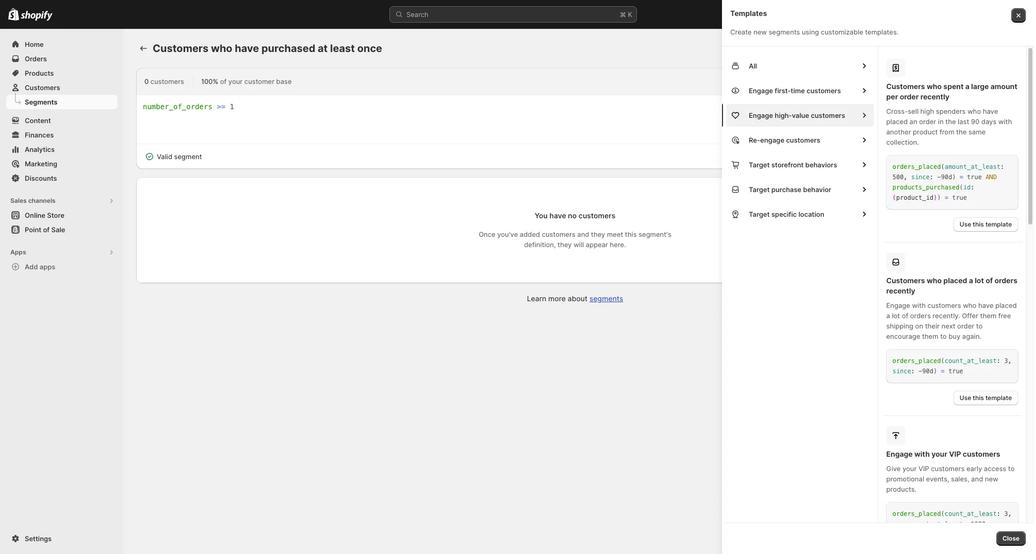 Task type: vqa. For each thing, say whether or not it's contained in the screenshot.
Examples: Cart upsell, Fabric colors, Product bundle 'text field' in the top of the page
no



Task type: locate. For each thing, give the bounding box(es) containing it.
templates.
[[865, 28, 899, 36]]

with inside engage with customers who have placed a lot of orders recently. offer them free shipping on their next order to encourage them to buy again.
[[912, 302, 926, 310]]

placed inside cross-sell high spenders who have placed an order in the last 90 days with another product from the same collection.
[[886, 118, 908, 126]]

lot up offer at right
[[975, 276, 984, 285]]

0 horizontal spatial on
[[915, 322, 923, 331]]

1 horizontal spatial days
[[981, 118, 997, 126]]

2 vertical spatial true
[[948, 368, 963, 375]]

2 days left in your trial element
[[871, 479, 1026, 547]]

1 vertical spatial and
[[971, 476, 983, 484]]

1 use this template from the top
[[960, 221, 1012, 228]]

0 vertical spatial with
[[998, 118, 1012, 126]]

1 vertical spatial trial
[[898, 480, 910, 488]]

of inside customers who placed a lot of orders recently
[[986, 276, 993, 285]]

= down "next"
[[941, 368, 945, 375]]

1 vertical spatial template
[[986, 395, 1012, 402]]

0 vertical spatial 90d
[[941, 174, 952, 181]]

with for engage with your vip customers
[[915, 450, 930, 459]]

customers right the value
[[811, 111, 845, 120]]

use this template button for customers who spent a large amount per order recently
[[954, 218, 1018, 232]]

0 vertical spatial since
[[911, 174, 930, 181]]

0 vertical spatial use this template
[[960, 221, 1012, 228]]

customers inside once you've added customers and they meet this segment's definition, they will appear here.
[[542, 231, 576, 239]]

segment
[[981, 44, 1008, 52], [174, 153, 202, 161]]

2 count_at_least from the top
[[945, 511, 997, 518]]

90d
[[941, 174, 952, 181], [922, 368, 934, 375]]

1 vertical spatial orders_placed
[[893, 358, 941, 365]]

1 vertical spatial use this template
[[960, 395, 1012, 402]]

1 target from the top
[[749, 161, 770, 169]]

( down 500
[[893, 194, 896, 202]]

added
[[520, 231, 540, 239]]

a inside engage with customers who have placed a lot of orders recently. offer them free shipping on their next order to encourage them to buy again.
[[886, 312, 890, 320]]

recently up high
[[921, 92, 949, 101]]

this
[[973, 221, 984, 228], [625, 231, 637, 239], [973, 395, 984, 402]]

target inside "target purchase behavior" button
[[749, 186, 770, 194]]

the
[[946, 118, 956, 126], [956, 128, 967, 136]]

engage inside engage with customers who have placed a lot of orders recently. offer them free shipping on their next order to encourage them to buy again.
[[886, 302, 910, 310]]

- down 'orders_placed ( amount_at_least :'
[[937, 174, 941, 181]]

on inside 2 days left in your trial element
[[929, 480, 937, 488]]

who up 100%
[[211, 42, 232, 55]]

2 vertical spatial placed
[[995, 302, 1017, 310]]

trial right the your
[[898, 480, 910, 488]]

engage with your vip customers
[[886, 450, 1000, 459]]

they
[[591, 231, 605, 239], [558, 241, 572, 249]]

add
[[25, 263, 38, 271]]

who inside cross-sell high spenders who have placed an order in the last 90 days with another product from the same collection.
[[968, 107, 981, 116]]

target inside "target specific location" button
[[749, 210, 770, 219]]

segments
[[769, 28, 800, 36], [590, 295, 623, 303]]

free
[[998, 312, 1011, 320]]

and down early
[[971, 476, 983, 484]]

on right ends
[[929, 480, 937, 488]]

engage for engage high-value customers
[[749, 111, 773, 120]]

lot up shipping
[[892, 312, 900, 320]]

1 vertical spatial on
[[929, 480, 937, 488]]

early
[[967, 465, 982, 473]]

= down products_purchased
[[945, 194, 948, 202]]

customers inside the customers who spent a large amount per order recently
[[886, 82, 925, 91]]

0 horizontal spatial them
[[922, 333, 939, 341]]

for down the select
[[881, 507, 890, 515]]

( down amount_at_least
[[960, 184, 963, 191]]

1 vertical spatial target
[[749, 186, 770, 194]]

engage inside button
[[749, 87, 773, 95]]

2
[[881, 461, 888, 473]]

1 vertical spatial the
[[956, 128, 967, 136]]

sell
[[908, 107, 919, 116]]

the down last at the right
[[956, 128, 967, 136]]

2 vertical spatial use
[[960, 395, 971, 402]]

lot inside engage with customers who have placed a lot of orders recently. offer them free shipping on their next order to encourage them to buy again.
[[892, 312, 900, 320]]

with inside cross-sell high spenders who have placed an order in the last 90 days with another product from the same collection.
[[998, 118, 1012, 126]]

2 vertical spatial orders_placed
[[893, 511, 941, 518]]

1 3 , from the top
[[1004, 358, 1012, 365]]

true for spent
[[967, 174, 982, 181]]

1 horizontal spatial of
[[902, 312, 908, 320]]

true
[[967, 174, 982, 181], [952, 194, 967, 202], [948, 368, 963, 375]]

customers up definition,
[[542, 231, 576, 239]]

a up shipping
[[886, 312, 890, 320]]

once you've added customers and they meet this segment's definition, they will appear here.
[[479, 231, 671, 249]]

target left specific
[[749, 210, 770, 219]]

engage up give
[[886, 450, 913, 459]]

your inside "give your vip customers early access to promotional events, sales, and new products."
[[903, 465, 917, 473]]

2 vertical spatial with
[[915, 450, 930, 459]]

more
[[548, 295, 566, 303]]

since down the encourage
[[893, 368, 911, 375]]

customers up recently.
[[928, 302, 961, 310]]

templates
[[730, 9, 767, 18]]

orders
[[995, 276, 1018, 285], [910, 312, 931, 320]]

.
[[979, 480, 981, 488]]

1 vertical spatial new
[[985, 476, 998, 484]]

1 horizontal spatial segments
[[769, 28, 800, 36]]

amount_at_least
[[945, 164, 1001, 171]]

0 horizontal spatial and
[[577, 231, 589, 239]]

2 target from the top
[[749, 186, 770, 194]]

segment right 'valid'
[[174, 153, 202, 161]]

target inside target storefront behaviors button
[[749, 161, 770, 169]]

a inside customers who placed a lot of orders recently
[[969, 276, 973, 285]]

1 vertical spatial of
[[986, 276, 993, 285]]

true down buy
[[948, 368, 963, 375]]

1 horizontal spatial trial
[[971, 461, 990, 473]]

2 orders_placed from the top
[[893, 358, 941, 365]]

trial
[[971, 461, 990, 473], [898, 480, 910, 488], [998, 496, 1011, 504]]

1 horizontal spatial placed
[[944, 276, 967, 285]]

who left spent
[[927, 82, 942, 91]]

settings
[[25, 535, 52, 544]]

0 vertical spatial lot
[[975, 276, 984, 285]]

recently.
[[933, 312, 960, 320]]

1 vertical spatial =
[[945, 194, 948, 202]]

2 vertical spatial this
[[973, 395, 984, 402]]

0 horizontal spatial they
[[558, 241, 572, 249]]

new down access
[[985, 476, 998, 484]]

1 vertical spatial 3 ,
[[1004, 511, 1012, 518]]

storefront
[[771, 161, 804, 169]]

engage left first-
[[749, 87, 773, 95]]

0 vertical spatial recently
[[921, 92, 949, 101]]

use segment button
[[962, 41, 1014, 56]]

1 vertical spatial use
[[960, 221, 971, 228]]

order inside the customers who spent a large amount per order recently
[[900, 92, 919, 101]]

1 orders_placed ( count_at_least : from the top
[[893, 358, 1001, 365]]

trial up 'months.'
[[998, 496, 1011, 504]]

from
[[940, 128, 954, 136]]

orders_placed down "plan"
[[893, 511, 941, 518]]

0 vertical spatial and
[[577, 231, 589, 239]]

2 use this template from the top
[[960, 395, 1012, 402]]

engage inside button
[[749, 111, 773, 120]]

another
[[886, 128, 911, 136]]

days inside cross-sell high spenders who have placed an order in the last 90 days with another product from the same collection.
[[981, 118, 997, 126]]

left
[[917, 461, 933, 473]]

who up recently.
[[927, 276, 942, 285]]

meet
[[607, 231, 623, 239]]

0 vertical spatial in
[[938, 118, 944, 126]]

, down free
[[1008, 358, 1012, 365]]

3 , up close
[[1004, 511, 1012, 518]]

-90d ) down 'orders_placed ( amount_at_least :'
[[937, 174, 956, 181]]

trial up .
[[971, 461, 990, 473]]

1 for from the left
[[881, 507, 890, 515]]

vip up the 2 days left in your trial
[[949, 450, 961, 459]]

1 horizontal spatial -
[[937, 174, 941, 181]]

0 vertical spatial -
[[937, 174, 941, 181]]

sales,
[[951, 476, 969, 484]]

0 vertical spatial template
[[986, 221, 1012, 228]]

they left will
[[558, 241, 572, 249]]

1 vertical spatial 90d
[[922, 368, 934, 375]]

1 vertical spatial they
[[558, 241, 572, 249]]

customers
[[153, 42, 209, 55], [886, 82, 925, 91], [25, 84, 60, 92], [886, 276, 925, 285]]

segment up amount
[[981, 44, 1008, 52]]

days inside 2 days left in your trial dropdown button
[[891, 461, 914, 473]]

an
[[910, 118, 917, 126]]

0 horizontal spatial order
[[900, 92, 919, 101]]

0 horizontal spatial days
[[891, 461, 914, 473]]

and
[[986, 174, 997, 181]]

engage for engage first-time customers
[[749, 87, 773, 95]]

use this template button
[[954, 218, 1018, 232], [954, 391, 1018, 406]]

about
[[568, 295, 588, 303]]

1 horizontal spatial new
[[985, 476, 998, 484]]

since
[[911, 174, 930, 181], [893, 368, 911, 375]]

0 vertical spatial the
[[946, 118, 956, 126]]

1 vertical spatial with
[[912, 302, 926, 310]]

have
[[235, 42, 259, 55], [983, 107, 998, 116], [550, 211, 566, 220], [978, 302, 994, 310]]

0 horizontal spatial new
[[754, 28, 767, 36]]

customers up 0 customers
[[153, 42, 209, 55]]

engage first-time customers button
[[726, 79, 873, 102]]

orders_placed ( count_at_least :
[[893, 358, 1001, 365], [893, 511, 1001, 518]]

engage for engage with customers who have placed a lot of orders recently. offer them free shipping on their next order to encourage them to buy again.
[[886, 302, 910, 310]]

, up close
[[1008, 511, 1012, 518]]

1 vertical spatial vip
[[919, 465, 929, 473]]

use inside button
[[968, 44, 980, 52]]

recently up shipping
[[886, 287, 915, 296]]

days right 90 at the top right of the page
[[981, 118, 997, 126]]

here.
[[610, 241, 626, 249]]

with right 90 at the top right of the page
[[998, 118, 1012, 126]]

them
[[980, 312, 997, 320], [922, 333, 939, 341]]

who inside engage with customers who have placed a lot of orders recently. offer them free shipping on their next order to encourage them to buy again.
[[963, 302, 977, 310]]

1 template from the top
[[986, 221, 1012, 228]]

customers up shipping
[[886, 276, 925, 285]]

2 horizontal spatial order
[[957, 322, 974, 331]]

1 horizontal spatial for
[[938, 507, 947, 515]]

1 horizontal spatial on
[[929, 480, 937, 488]]

order down high
[[919, 118, 936, 126]]

0 vertical spatial orders
[[995, 276, 1018, 285]]

spent
[[944, 82, 964, 91]]

0 vertical spatial use
[[968, 44, 980, 52]]

orders_placed up the 500 ,
[[893, 164, 941, 171]]

2 use this template button from the top
[[954, 391, 1018, 406]]

this inside once you've added customers and they meet this segment's definition, they will appear here.
[[625, 231, 637, 239]]

3 ,
[[1004, 358, 1012, 365], [1004, 511, 1012, 518]]

segments left using
[[769, 28, 800, 36]]

count_at_least up 1000
[[945, 511, 997, 518]]

of inside engage with customers who have placed a lot of orders recently. offer them free shipping on their next order to encourage them to buy again.
[[902, 312, 908, 320]]

0 vertical spatial they
[[591, 231, 605, 239]]

lot
[[975, 276, 984, 285], [892, 312, 900, 320]]

2 horizontal spatial placed
[[995, 302, 1017, 310]]

0 vertical spatial use this template button
[[954, 218, 1018, 232]]

2 horizontal spatial trial
[[998, 496, 1011, 504]]

count_at_least down again.
[[945, 358, 997, 365]]

shipping
[[886, 322, 913, 331]]

placed inside customers who placed a lot of orders recently
[[944, 276, 967, 285]]

1 vertical spatial -90d )
[[919, 368, 937, 375]]

with up left
[[915, 450, 930, 459]]

0 vertical spatial 3 ,
[[1004, 358, 1012, 365]]

= up id
[[960, 174, 963, 181]]

your up sales,
[[947, 461, 968, 473]]

0 horizontal spatial vip
[[919, 465, 929, 473]]

orders inside engage with customers who have placed a lot of orders recently. offer them free shipping on their next order to encourage them to buy again.
[[910, 312, 931, 320]]

customer
[[244, 77, 274, 86]]

0 vertical spatial =
[[960, 174, 963, 181]]

orders_placed down the encourage
[[893, 358, 941, 365]]

true down id
[[952, 194, 967, 202]]

0 vertical spatial segment
[[981, 44, 1008, 52]]

customers inside engage with customers who have placed a lot of orders recently. offer them free shipping on their next order to encourage them to buy again.
[[928, 302, 961, 310]]

they up "appear"
[[591, 231, 605, 239]]

order inside engage with customers who have placed a lot of orders recently. offer them free shipping on their next order to encourage them to buy again.
[[957, 322, 974, 331]]

orders inside customers who placed a lot of orders recently
[[995, 276, 1018, 285]]

⌘
[[620, 10, 626, 19]]

1 horizontal spatial vip
[[949, 450, 961, 459]]

in inside dropdown button
[[935, 461, 944, 473]]

segment inside alert
[[174, 153, 202, 161]]

2 template from the top
[[986, 395, 1012, 402]]

customers inside engage first-time customers button
[[807, 87, 841, 95]]

2 horizontal spatial of
[[986, 276, 993, 285]]

1 use this template button from the top
[[954, 218, 1018, 232]]

0 vertical spatial since :
[[911, 174, 934, 181]]

customers up events, on the bottom of the page
[[931, 465, 965, 473]]

0 vertical spatial placed
[[886, 118, 908, 126]]

3 target from the top
[[749, 210, 770, 219]]

behaviors
[[805, 161, 837, 169]]

segment inside button
[[981, 44, 1008, 52]]

days
[[981, 118, 997, 126], [891, 461, 914, 473]]

segment's
[[639, 231, 671, 239]]

orders up free
[[995, 276, 1018, 285]]

new
[[754, 28, 767, 36], [985, 476, 998, 484]]

,
[[904, 174, 907, 181], [1008, 358, 1012, 365], [1008, 511, 1012, 518], [986, 521, 989, 529]]

valid segment alert
[[136, 144, 210, 169]]

1 horizontal spatial and
[[971, 476, 983, 484]]

0 horizontal spatial segments
[[590, 295, 623, 303]]

who inside customers who placed a lot of orders recently
[[927, 276, 942, 285]]

target storefront behaviors
[[749, 161, 837, 169]]

engage high-value customers button
[[726, 104, 873, 127]]

3 right first at the bottom
[[979, 507, 983, 515]]

engage up shipping
[[886, 302, 910, 310]]

placed inside engage with customers who have placed a lot of orders recently. offer them free shipping on their next order to encourage them to buy again.
[[995, 302, 1017, 310]]

your up first at the bottom
[[956, 496, 971, 504]]

a inside the customers who spent a large amount per order recently
[[965, 82, 970, 91]]

since up products_purchased
[[911, 174, 930, 181]]

your inside dropdown button
[[947, 461, 968, 473]]

them down the their
[[922, 333, 939, 341]]

0 vertical spatial target
[[749, 161, 770, 169]]

high-
[[775, 111, 792, 120]]

2 vertical spatial trial
[[998, 496, 1011, 504]]

1 vertical spatial in
[[935, 461, 944, 473]]

segment for valid segment
[[174, 153, 202, 161]]

who for spent
[[927, 82, 942, 91]]

placed up free
[[995, 302, 1017, 310]]

orders_placed ( count_at_least : down extend on the right
[[893, 511, 1001, 518]]

engage left high-
[[749, 111, 773, 120]]

at
[[318, 42, 328, 55]]

trial inside 2 days left in your trial dropdown button
[[971, 461, 990, 473]]

0 horizontal spatial segment
[[174, 153, 202, 161]]

order inside cross-sell high spenders who have placed an order in the last 90 days with another product from the same collection.
[[919, 118, 936, 126]]

your up promotional
[[903, 465, 917, 473]]

cross-
[[886, 107, 908, 116]]

your up the 2 days left in your trial
[[932, 450, 947, 459]]

you have no customers
[[535, 211, 616, 220]]

have inside cross-sell high spenders who have placed an order in the last 90 days with another product from the same collection.
[[983, 107, 998, 116]]

who inside the customers who spent a large amount per order recently
[[927, 82, 942, 91]]

0 vertical spatial new
[[754, 28, 767, 36]]

home link
[[6, 37, 118, 52]]

target purchase behavior button
[[726, 178, 873, 201]]

new right "create"
[[754, 28, 767, 36]]

since : up products_purchased
[[911, 174, 934, 181]]

0 vertical spatial count_at_least
[[945, 358, 997, 365]]

and
[[577, 231, 589, 239], [971, 476, 983, 484]]

customers for customers who spent a large amount per order recently
[[886, 82, 925, 91]]

-90d ) down the encourage
[[919, 368, 937, 375]]

0 horizontal spatial orders
[[910, 312, 931, 320]]

customers inside engage high-value customers button
[[811, 111, 845, 120]]

1 vertical spatial this
[[625, 231, 637, 239]]

- down the encourage
[[919, 368, 922, 375]]

3
[[1004, 358, 1008, 365], [979, 507, 983, 515], [1004, 511, 1008, 518]]

and up will
[[577, 231, 589, 239]]

have up offer at right
[[978, 302, 994, 310]]

0 vertical spatial orders_placed ( count_at_least :
[[893, 358, 1001, 365]]

vip up ends
[[919, 465, 929, 473]]

purchase
[[771, 186, 802, 194]]

to right "plan"
[[924, 496, 931, 504]]

90d down 'orders_placed ( amount_at_least :'
[[941, 174, 952, 181]]

1 horizontal spatial recently
[[921, 92, 949, 101]]

segments
[[25, 98, 57, 106]]

1 horizontal spatial order
[[919, 118, 936, 126]]

1 vertical spatial order
[[919, 118, 936, 126]]

you
[[535, 211, 548, 220]]

count_at_least
[[945, 358, 997, 365], [945, 511, 997, 518]]

3 , down free
[[1004, 358, 1012, 365]]

0 horizontal spatial recently
[[886, 287, 915, 296]]

target for target specific location
[[749, 210, 770, 219]]

per
[[886, 92, 898, 101]]

2 vertical spatial order
[[957, 322, 974, 331]]

1 horizontal spatial lot
[[975, 276, 984, 285]]

them left free
[[980, 312, 997, 320]]

base
[[276, 77, 292, 86]]

have up same
[[983, 107, 998, 116]]

customers inside customers who placed a lot of orders recently
[[886, 276, 925, 285]]

in
[[938, 118, 944, 126], [935, 461, 944, 473]]

2 3 , from the top
[[1004, 511, 1012, 518]]

0 vertical spatial this
[[973, 221, 984, 228]]

add apps
[[25, 263, 55, 271]]

with up the their
[[912, 302, 926, 310]]

to right access
[[1008, 465, 1015, 473]]

trial inside "select a plan to extend your shopify trial for just $1/month for your first 3 months."
[[998, 496, 1011, 504]]

product_id
[[896, 194, 934, 202]]

90d down the their
[[922, 368, 934, 375]]

placed down cross-
[[886, 118, 908, 126]]

customers up 'per'
[[886, 82, 925, 91]]

who for placed
[[927, 276, 942, 285]]

1 horizontal spatial the
[[956, 128, 967, 136]]

spenders
[[936, 107, 966, 116]]

0 horizontal spatial lot
[[892, 312, 900, 320]]

first
[[964, 507, 977, 515]]

a up offer at right
[[969, 276, 973, 285]]

0 vertical spatial true
[[967, 174, 982, 181]]

who up 90 at the top right of the page
[[968, 107, 981, 116]]

a left "plan"
[[903, 496, 907, 504]]

use this template button for customers who placed a lot of orders recently
[[954, 391, 1018, 406]]

for down extend on the right
[[938, 507, 947, 515]]

in up events, on the bottom of the page
[[935, 461, 944, 473]]

3 up close
[[1004, 511, 1008, 518]]

customers up segments
[[25, 84, 60, 92]]

and inside "give your vip customers early access to promotional events, sales, and new products."
[[971, 476, 983, 484]]

2 vertical spatial target
[[749, 210, 770, 219]]



Task type: describe. For each thing, give the bounding box(es) containing it.
3 inside "select a plan to extend your shopify trial for just $1/month for your first 3 months."
[[979, 507, 983, 515]]

products_purchased ( id : ( product_id ) )
[[893, 184, 975, 202]]

close button
[[996, 532, 1026, 547]]

duplicate
[[860, 44, 888, 52]]

a inside "select a plan to extend your shopify trial for just $1/month for your first 3 months."
[[903, 496, 907, 504]]

0 vertical spatial vip
[[949, 450, 961, 459]]

your
[[881, 480, 896, 488]]

0 customers
[[144, 77, 184, 86]]

give
[[886, 465, 901, 473]]

high
[[920, 107, 934, 116]]

channels
[[28, 197, 56, 205]]

once
[[357, 42, 382, 55]]

target specific location
[[749, 210, 824, 219]]

definition,
[[524, 241, 556, 249]]

and inside once you've added customers and they meet this segment's definition, they will appear here.
[[577, 231, 589, 239]]

customers link
[[6, 80, 118, 95]]

with for engage with customers who have placed a lot of orders recently. offer them free shipping on their next order to encourage them to buy again.
[[912, 302, 926, 310]]

1 vertical spatial since
[[893, 368, 911, 375]]

customers for customers who placed a lot of orders recently
[[886, 276, 925, 285]]

promotional
[[886, 476, 924, 484]]

customers for customers who have purchased at least once
[[153, 42, 209, 55]]

settings link
[[6, 532, 118, 547]]

specific
[[771, 210, 797, 219]]

have up 100% of your customer base
[[235, 42, 259, 55]]

500 ,
[[893, 174, 907, 181]]

vip inside "give your vip customers early access to promotional events, sales, and new products."
[[919, 465, 929, 473]]

november
[[939, 480, 973, 488]]

100%
[[201, 77, 218, 86]]

0 horizontal spatial the
[[946, 118, 956, 126]]

use segment
[[968, 44, 1008, 52]]

0 vertical spatial -90d )
[[937, 174, 956, 181]]

1 vertical spatial segments
[[590, 295, 623, 303]]

to left buy
[[940, 333, 947, 341]]

template for customers who placed a lot of orders recently
[[986, 395, 1012, 402]]

close
[[1003, 535, 1020, 543]]

3 orders_placed from the top
[[893, 511, 941, 518]]

buy
[[949, 333, 961, 341]]

just
[[892, 507, 904, 515]]

target specific location button
[[726, 203, 873, 226]]

$1/month
[[906, 507, 936, 515]]

product
[[913, 128, 938, 136]]

learn
[[527, 295, 546, 303]]

1 vertical spatial true
[[952, 194, 967, 202]]

⌘ k
[[620, 10, 632, 19]]

same
[[969, 128, 986, 136]]

customers right 0
[[151, 77, 184, 86]]

1 horizontal spatial they
[[591, 231, 605, 239]]

once
[[479, 231, 496, 239]]

your left first at the bottom
[[948, 507, 962, 515]]

target for target purchase behavior
[[749, 186, 770, 194]]

3 down free
[[1004, 358, 1008, 365]]

4
[[974, 480, 979, 488]]

behavior
[[803, 186, 831, 194]]

customers who spent a large amount per order recently
[[886, 82, 1017, 101]]

= for placed
[[941, 368, 945, 375]]

2 days left in your trial
[[881, 461, 990, 473]]

using
[[802, 28, 819, 36]]

customers who have purchased at least once
[[153, 42, 382, 55]]

0 vertical spatial them
[[980, 312, 997, 320]]

will
[[574, 241, 584, 249]]

( down "next"
[[941, 358, 945, 365]]

use for lot
[[960, 395, 971, 402]]

select
[[881, 496, 901, 504]]

1 orders_placed from the top
[[893, 164, 941, 171]]

discounts link
[[6, 171, 118, 186]]

encourage
[[886, 333, 920, 341]]

2 orders_placed ( count_at_least : from the top
[[893, 511, 1001, 518]]

apps button
[[6, 246, 118, 260]]

use for large
[[960, 221, 971, 228]]

re-engage customers button
[[726, 129, 873, 152]]

0 vertical spatial segments
[[769, 28, 800, 36]]

true for placed
[[948, 368, 963, 375]]

90
[[971, 118, 980, 126]]

segments link
[[6, 95, 118, 109]]

value
[[792, 111, 809, 120]]

sum_amount_at_least
[[893, 521, 963, 529]]

1 count_at_least from the top
[[945, 358, 997, 365]]

your trial ends on november 4 .
[[881, 480, 981, 488]]

engage first-time customers
[[749, 87, 841, 95]]

, up product_id on the right top of the page
[[904, 174, 907, 181]]

shopify image
[[21, 11, 53, 21]]

your left customer
[[228, 77, 243, 86]]

use this template for customers who placed a lot of orders recently
[[960, 395, 1012, 402]]

last
[[958, 118, 969, 126]]

, down 'months.'
[[986, 521, 989, 529]]

products.
[[886, 486, 917, 494]]

engage with customers who have placed a lot of orders recently. offer them free shipping on their next order to encourage them to buy again.
[[886, 302, 1017, 341]]

offer
[[962, 312, 978, 320]]

purchased
[[261, 42, 315, 55]]

segments link
[[590, 295, 623, 303]]

appear
[[586, 241, 608, 249]]

0 horizontal spatial trial
[[898, 480, 910, 488]]

target for target storefront behaviors
[[749, 161, 770, 169]]

customers up early
[[963, 450, 1000, 459]]

2 for from the left
[[938, 507, 947, 515]]

k
[[628, 10, 632, 19]]

on inside engage with customers who have placed a lot of orders recently. offer them free shipping on their next order to encourage them to buy again.
[[915, 322, 923, 331]]

cross-sell high spenders who have placed an order in the last 90 days with another product from the same collection.
[[886, 107, 1012, 146]]

customers inside re-engage customers button
[[786, 136, 820, 144]]

who for have
[[211, 42, 232, 55]]

1 vertical spatial since :
[[893, 368, 915, 375]]

have left no
[[550, 211, 566, 220]]

customizable
[[821, 28, 863, 36]]

discounts
[[25, 174, 57, 183]]

0 horizontal spatial 90d
[[922, 368, 934, 375]]

: inside "products_purchased ( id : ( product_id ) )"
[[971, 184, 975, 191]]

use this template for customers who spent a large amount per order recently
[[960, 221, 1012, 228]]

to inside "give your vip customers early access to promotional events, sales, and new products."
[[1008, 465, 1015, 473]]

( down extend on the right
[[941, 511, 945, 518]]

lot inside customers who placed a lot of orders recently
[[975, 276, 984, 285]]

events,
[[926, 476, 949, 484]]

shopify
[[972, 496, 997, 504]]

next
[[942, 322, 956, 331]]

to up again.
[[976, 322, 983, 331]]

to inside "select a plan to extend your shopify trial for just $1/month for your first 3 months."
[[924, 496, 931, 504]]

recently inside customers who placed a lot of orders recently
[[886, 287, 915, 296]]

this for customers who spent a large amount per order recently
[[973, 221, 984, 228]]

segment for use segment
[[981, 44, 1008, 52]]

= for spent
[[960, 174, 963, 181]]

new inside "give your vip customers early access to promotional events, sales, and new products."
[[985, 476, 998, 484]]

you've
[[497, 231, 518, 239]]

customers right no
[[579, 211, 616, 220]]

re-engage customers
[[749, 136, 820, 144]]

valid segment
[[157, 153, 202, 161]]

customers inside "give your vip customers early access to promotional events, sales, and new products."
[[931, 465, 965, 473]]

1 vertical spatial them
[[922, 333, 939, 341]]

engage
[[760, 136, 784, 144]]

add apps button
[[6, 260, 118, 274]]

select a plan to extend your shopify trial for just $1/month for your first 3 months.
[[881, 496, 1011, 515]]

again.
[[962, 333, 982, 341]]

access
[[984, 465, 1006, 473]]

months.
[[985, 507, 1011, 515]]

0 horizontal spatial -
[[919, 368, 922, 375]]

this for customers who placed a lot of orders recently
[[973, 395, 984, 402]]

have inside engage with customers who have placed a lot of orders recently. offer them free shipping on their next order to encourage them to buy again.
[[978, 302, 994, 310]]

recently inside the customers who spent a large amount per order recently
[[921, 92, 949, 101]]

engage high-value customers
[[749, 111, 845, 120]]

2 days left in your trial button
[[871, 452, 1026, 473]]

large
[[971, 82, 989, 91]]

in inside cross-sell high spenders who have placed an order in the last 90 days with another product from the same collection.
[[938, 118, 944, 126]]

1 horizontal spatial 90d
[[941, 174, 952, 181]]

their
[[925, 322, 940, 331]]

template for customers who spent a large amount per order recently
[[986, 221, 1012, 228]]

create
[[730, 28, 752, 36]]

id
[[963, 184, 971, 191]]

( up products_purchased
[[941, 164, 945, 171]]

customers for customers
[[25, 84, 60, 92]]

first-
[[775, 87, 791, 95]]

engage for engage with your vip customers
[[886, 450, 913, 459]]

home
[[25, 40, 44, 48]]

plan
[[909, 496, 922, 504]]

all button
[[726, 55, 873, 77]]

sales channels
[[10, 197, 56, 205]]

0 horizontal spatial of
[[220, 77, 227, 86]]

extend
[[933, 496, 955, 504]]



